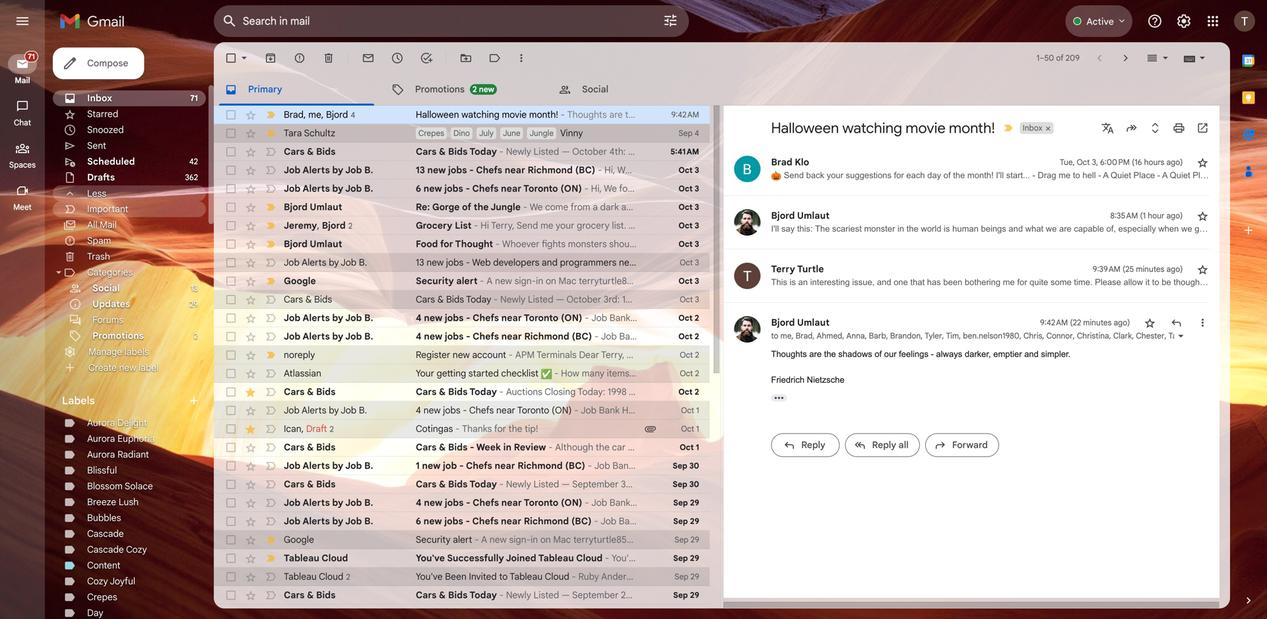 Task type: locate. For each thing, give the bounding box(es) containing it.
4
[[351, 110, 355, 120], [695, 128, 700, 138], [416, 312, 422, 324], [416, 331, 422, 342], [416, 405, 421, 416], [416, 497, 422, 509]]

aurora for aurora radiant
[[87, 449, 115, 461]]

re: gorge of the jungle -
[[416, 201, 530, 213]]

1 vertical spatial sep 30
[[673, 480, 700, 490]]

blossom solace
[[87, 481, 153, 492]]

ago) up when
[[1167, 211, 1183, 221]]

your left grocery
[[556, 220, 575, 231]]

your right back
[[827, 170, 844, 180]]

1 vertical spatial 9:42 am
[[1040, 318, 1068, 328]]

0 vertical spatial cascade
[[87, 528, 124, 540]]

navigation
[[0, 42, 46, 619]]

chefs up "account"
[[473, 331, 499, 342]]

Search in mail search field
[[214, 5, 689, 37]]

not starred image up chester
[[1144, 316, 1157, 329]]

promotions up manage labels link
[[92, 330, 144, 342]]

not starred checkbox for tue, oct 3, 6:00 pm (16 hours ago)
[[1197, 156, 1210, 169]]

2 security from the top
[[416, 534, 451, 546]]

(on) for oct 2
[[561, 312, 583, 324]]

30 for cars & bids today -
[[690, 480, 700, 490]]

security alert - up the successfully
[[416, 534, 481, 546]]

forward
[[953, 439, 988, 451]]

hi
[[481, 220, 489, 231]]

oct 3 for grocery list - hi terry, send me your grocery list. thanks, jer
[[679, 221, 700, 231]]

0 horizontal spatial in
[[503, 442, 512, 453]]

1 vertical spatial promotions
[[92, 330, 144, 342]]

4 for 13th row
[[416, 331, 422, 342]]

6 job alerts by job b. from the top
[[284, 405, 367, 416]]

richmond up joined on the bottom
[[524, 516, 569, 527]]

1 horizontal spatial 9:42 am
[[1040, 318, 1068, 328]]

halloween up dino
[[416, 109, 459, 120]]

is right world
[[944, 224, 950, 234]]

2 vertical spatial brad
[[796, 331, 813, 341]]

google down jeremy
[[284, 275, 316, 287]]

security up been
[[416, 534, 451, 546]]

13 new jobs - web developers and programmers  near toronto (on) link
[[416, 256, 695, 269]]

content
[[87, 560, 120, 571]]

by for 12th row from the bottom
[[329, 405, 339, 416]]

chefs up the successfully
[[472, 516, 499, 527]]

71 up 42
[[190, 93, 198, 103]]

row
[[214, 106, 710, 124], [214, 124, 710, 143], [214, 143, 710, 161], [214, 161, 710, 180], [214, 180, 710, 198], [214, 198, 710, 217], [214, 217, 710, 235], [214, 235, 710, 254], [214, 254, 710, 272], [214, 272, 710, 290], [214, 290, 710, 309], [214, 309, 710, 327], [214, 327, 710, 346], [214, 346, 710, 364], [214, 364, 710, 383], [214, 383, 710, 401], [214, 401, 710, 420], [214, 420, 710, 438], [214, 438, 710, 457], [214, 457, 710, 475], [214, 475, 710, 494], [214, 494, 710, 512], [214, 512, 710, 531], [214, 531, 710, 549], [214, 549, 710, 568], [214, 568, 710, 586], [214, 586, 710, 605], [214, 605, 710, 619]]

1 a from the left
[[1104, 170, 1109, 180]]

0 vertical spatial not starred checkbox
[[1197, 156, 1210, 169]]

oct for 19th row
[[680, 443, 694, 453]]

0 vertical spatial 71
[[28, 52, 35, 61]]

starred link
[[87, 108, 118, 120]]

food
[[416, 238, 438, 250]]

1 vertical spatial not starred image
[[1197, 263, 1210, 276]]

6 new jobs - chefs near toronto (on) -
[[416, 183, 591, 194]]

oct 2 for register new account -
[[680, 350, 700, 360]]

toronto down '13 new jobs - chefs near richmond (bc) -'
[[524, 183, 558, 194]]

2 we from the left
[[1182, 224, 1193, 234]]

0 vertical spatial you've
[[416, 553, 445, 564]]

0 vertical spatial minutes
[[1136, 264, 1165, 274]]

together.
[[1209, 224, 1243, 234]]

0 horizontal spatial halloween
[[416, 109, 459, 120]]

in up 1 new job - chefs near richmond (bc) - at the bottom left of the page
[[503, 442, 512, 453]]

Search in mail text field
[[243, 15, 626, 28]]

alert down web
[[456, 275, 478, 287]]

1 sep 30 from the top
[[673, 461, 700, 471]]

bjord up jeremy
[[284, 201, 308, 213]]

2 new
[[473, 85, 494, 94]]

tab list up sep 4
[[214, 74, 1231, 106]]

4 new jobs - chefs near toronto (on) - for oct 1
[[416, 405, 581, 416]]

crepes left dino
[[419, 128, 444, 138]]

1 vertical spatial alert
[[453, 534, 472, 546]]

cozy up 'joyful'
[[126, 544, 147, 556]]

new for 17th row from the bottom
[[424, 312, 443, 324]]

ago) inside "cell"
[[1167, 264, 1183, 274]]

1 vertical spatial security alert -
[[416, 534, 481, 546]]

i'll say this: the scariest monster in the world is human beings and what we are capable of, especially when we get together. jordan
[[771, 224, 1268, 234]]

4 new jobs - chefs near toronto (on) - up 6 new jobs - chefs near richmond (bc) -
[[416, 497, 592, 509]]

0 horizontal spatial crepes
[[87, 592, 117, 603]]

2 vertical spatial 13
[[191, 284, 198, 293]]

0 horizontal spatial brad
[[284, 109, 304, 120]]

1 job alerts by job b. from the top
[[284, 164, 373, 176]]

security alert - for sep 29
[[416, 534, 481, 546]]

terry turtle
[[771, 263, 824, 275]]

0 vertical spatial not starred checkbox
[[1197, 209, 1210, 222]]

3 cars & bids from the top
[[284, 386, 336, 398]]

place down (16
[[1134, 170, 1156, 180]]

of left our
[[875, 349, 882, 359]]

security alert - down web
[[416, 275, 487, 287]]

thoughts
[[771, 349, 807, 359]]

cascade down the bubbles
[[87, 528, 124, 540]]

cascade for cascade cozy
[[87, 544, 124, 556]]

5 row from the top
[[214, 180, 710, 198]]

3 for cars & bids today -
[[695, 295, 700, 305]]

0 vertical spatial brad
[[284, 109, 304, 120]]

0 horizontal spatial 9:42 am
[[672, 110, 700, 120]]

1 not starred checkbox from the top
[[1197, 156, 1210, 169]]

main menu image
[[15, 13, 30, 29]]

row containing tara schultz
[[214, 124, 710, 143]]

movie up day
[[906, 119, 946, 137]]

alerts for fourth row from the top
[[303, 164, 330, 176]]

not starred image
[[1197, 156, 1210, 169]]

0 horizontal spatial quiet
[[1111, 170, 1132, 180]]

mark as unread image
[[362, 51, 375, 65]]

2 cars & bids from the top
[[284, 294, 332, 305]]

2 reply from the left
[[872, 439, 897, 451]]

list containing brad klo
[[724, 143, 1268, 469]]

(on)
[[561, 183, 582, 194], [675, 257, 695, 268], [561, 312, 583, 324], [552, 405, 572, 416], [561, 497, 583, 509]]

0 horizontal spatial send
[[517, 220, 538, 231]]

0 horizontal spatial not starred checkbox
[[1144, 316, 1157, 329]]

1 vertical spatial minutes
[[1084, 318, 1112, 328]]

not starred checkbox for 8:35 am (1 hour ago)
[[1197, 209, 1210, 222]]

watching for halloween watching movie month!
[[843, 119, 903, 137]]

spaces heading
[[0, 160, 45, 170]]

advanced search options image
[[658, 7, 684, 34]]

today for sep 30
[[470, 479, 497, 490]]

1 4 new jobs - chefs near toronto (on) - from the top
[[416, 312, 592, 324]]

alerts for 20th row
[[303, 460, 330, 472]]

aurora up the aurora euphoria link
[[87, 417, 115, 429]]

1 vertical spatial you've
[[416, 571, 443, 583]]

cars & bids for 1
[[284, 442, 336, 453]]

me up 'thoughts'
[[781, 331, 792, 341]]

9:42 am up sep 4
[[672, 110, 700, 120]]

klo
[[795, 156, 810, 168]]

0 vertical spatial social
[[582, 84, 609, 95]]

in
[[898, 224, 905, 234], [503, 442, 512, 453]]

3 for re: gorge of the jungle -
[[695, 202, 700, 212]]

and down "chris"
[[1025, 349, 1039, 359]]

by for 13th row
[[332, 331, 344, 342]]

4 cars & bids today - from the top
[[416, 479, 506, 490]]

6
[[416, 183, 421, 194], [416, 516, 421, 527]]

1 vertical spatial 13
[[416, 257, 424, 268]]

to left the hell
[[1073, 170, 1081, 180]]

today down started
[[470, 386, 497, 398]]

1 vertical spatial 4 new jobs - chefs near toronto (on) -
[[416, 405, 581, 416]]

2 cars & bids today - from the top
[[416, 294, 500, 305]]

1 vertical spatial are
[[810, 349, 822, 359]]

1 30 from the top
[[690, 461, 700, 471]]

chefs for 13th row
[[473, 331, 499, 342]]

5 cars & bids from the top
[[284, 479, 336, 490]]

labels image
[[489, 51, 502, 65]]

(bc)
[[575, 164, 596, 176], [572, 331, 592, 342], [565, 460, 586, 472], [572, 516, 592, 527]]

2 place from the left
[[1193, 170, 1215, 180]]

29 for cars & bids today -
[[690, 591, 700, 600]]

1 place from the left
[[1134, 170, 1156, 180]]

google for sep
[[284, 534, 314, 546]]

0 vertical spatial inbox
[[87, 92, 112, 104]]

tip!
[[525, 423, 538, 435]]

by
[[332, 164, 344, 176], [332, 183, 344, 194], [329, 257, 339, 268], [1215, 277, 1224, 287], [332, 312, 344, 324], [332, 331, 344, 342], [329, 405, 339, 416], [332, 460, 344, 472], [332, 497, 344, 509], [332, 516, 344, 527]]

tableau down joined on the bottom
[[510, 571, 543, 583]]

1 security alert - from the top
[[416, 275, 487, 287]]

jer
[[663, 220, 676, 231]]

4 new jobs - chefs near toronto (on) -
[[416, 312, 592, 324], [416, 405, 581, 416], [416, 497, 592, 509]]

july
[[479, 128, 494, 138]]

tab list right thought
[[1231, 42, 1268, 572]]

near down week
[[495, 460, 515, 472]]

blossom
[[87, 481, 123, 492]]

one
[[894, 277, 908, 287]]

snooze image
[[391, 51, 404, 65]]

1 vertical spatial social
[[92, 283, 120, 294]]

0 vertical spatial aurora
[[87, 417, 115, 429]]

radiant
[[118, 449, 149, 461]]

today for oct 2
[[470, 386, 497, 398]]

movie for halloween watching movie month!
[[906, 119, 946, 137]]

1 cars & bids today - from the top
[[416, 146, 506, 157]]

3 cars & bids today - from the top
[[416, 386, 506, 398]]

4 inside brad , me , bjord 4
[[351, 110, 355, 120]]

gorge
[[432, 201, 460, 213]]

4 new jobs - chefs near toronto (on) - up the thanks
[[416, 405, 581, 416]]

Not starred checkbox
[[1197, 209, 1210, 222], [1144, 316, 1157, 329]]

1 reply from the left
[[802, 439, 826, 451]]

cars & bids
[[284, 146, 336, 157], [284, 294, 332, 305], [284, 386, 336, 398], [284, 442, 336, 453], [284, 479, 336, 490], [284, 590, 336, 601]]

back
[[807, 170, 825, 180]]

18 row from the top
[[214, 420, 710, 438]]

10 row from the top
[[214, 272, 710, 290]]

ago) up be
[[1167, 264, 1183, 274]]

bubbles link
[[87, 512, 121, 524]]

cars & bids today - for 5:41 am
[[416, 146, 506, 157]]

list
[[724, 143, 1268, 469]]

oct for 21th row from the bottom of the halloween watching movie month! main content
[[679, 239, 693, 249]]

1 vertical spatial aurora
[[87, 433, 115, 445]]

1 horizontal spatial we
[[1182, 224, 1193, 234]]

cascade down cascade link
[[87, 544, 124, 556]]

cars & bids today - down the getting
[[416, 386, 506, 398]]

send down brad klo
[[784, 170, 804, 180]]

2 vertical spatial oct 1
[[680, 443, 700, 453]]

2 inside tableau cloud 2
[[346, 572, 350, 582]]

your inside row
[[556, 220, 575, 231]]

5 cars & bids today - from the top
[[416, 590, 506, 601]]

thu, sep 28, 2023, 5:33 pm element
[[674, 607, 700, 619]]

jordan
[[1245, 224, 1268, 234]]

sep 30 for cars & bids today -
[[673, 480, 700, 490]]

near up 6 new jobs - chefs near toronto (on) -
[[505, 164, 525, 176]]

1 horizontal spatial quiet
[[1170, 170, 1191, 180]]

social inside tab
[[582, 84, 609, 95]]

71
[[28, 52, 35, 61], [190, 93, 198, 103]]

0 horizontal spatial i'll
[[771, 224, 779, 234]]

oct 3
[[679, 165, 700, 175], [679, 184, 700, 194], [679, 202, 700, 212], [679, 221, 700, 231], [679, 239, 700, 249], [680, 258, 700, 268], [679, 276, 700, 286], [680, 295, 700, 305]]

you've for you've successfully joined tableau cloud -
[[416, 553, 445, 564]]

social down the 'categories'
[[92, 283, 120, 294]]

brad up '🎃' image
[[771, 156, 793, 168]]

crepes up day link
[[87, 592, 117, 603]]

0 vertical spatial crepes
[[419, 128, 444, 138]]

1 vertical spatial mail
[[100, 219, 117, 231]]

4 cars & bids from the top
[[284, 442, 336, 453]]

sep 29 for you've successfully joined tableau cloud -
[[674, 554, 700, 564]]

darker,
[[965, 349, 991, 359]]

alerts for 13th row
[[303, 331, 330, 342]]

9:42 am (22 minutes ago)
[[1040, 318, 1131, 328]]

watching up suggestions
[[843, 119, 903, 137]]

2 inside jeremy , bjord 2
[[348, 221, 353, 231]]

oct for 20th row from the bottom
[[680, 258, 693, 268]]

chefs for 12th row from the bottom
[[469, 405, 494, 416]]

cars & bids today - down job
[[416, 479, 506, 490]]

13 for 13 new jobs - web developers and programmers  near toronto (on)
[[416, 257, 424, 268]]

tableau down tableau cloud at the left of the page
[[284, 571, 317, 582]]

mail down important link on the top
[[100, 219, 117, 231]]

security down food
[[416, 275, 454, 287]]

your inside list
[[827, 170, 844, 180]]

8:35 am
[[1111, 211, 1139, 221]]

(1
[[1141, 211, 1146, 221]]

1 vertical spatial cozy
[[87, 576, 108, 587]]

jungle left the "vinny"
[[530, 128, 554, 138]]

71 up mail "heading" on the top left of the page
[[28, 52, 35, 61]]

inbox up start...
[[1023, 123, 1043, 133]]

cloud
[[322, 553, 348, 564], [576, 553, 603, 564], [319, 571, 344, 582], [545, 571, 570, 583]]

richmond for 6 new jobs - chefs near richmond (bc)
[[524, 516, 569, 527]]

chefs for seventh row from the bottom
[[473, 497, 499, 509]]

2 row from the top
[[214, 124, 710, 143]]

toggle split pane mode image
[[1146, 51, 1159, 65]]

cars & bids for 29
[[284, 590, 336, 601]]

3 job alerts by job b. from the top
[[284, 257, 367, 268]]

aurora delight link
[[87, 417, 147, 429]]

brad klo
[[771, 156, 810, 168]]

near
[[505, 164, 525, 176], [501, 183, 522, 194], [619, 257, 638, 268], [502, 312, 522, 324], [502, 331, 522, 342], [496, 405, 516, 416], [495, 460, 515, 472], [502, 497, 522, 509], [501, 516, 522, 527]]

show details image
[[1177, 332, 1185, 340]]

today for sep 29
[[470, 590, 497, 601]]

oct for 17th row from the bottom
[[679, 313, 693, 323]]

and right developers
[[542, 257, 558, 268]]

1 vertical spatial not starred checkbox
[[1144, 316, 1157, 329]]

jeremy
[[284, 220, 317, 231]]

chefs up 6 new jobs - chefs near richmond (bc) -
[[473, 497, 499, 509]]

1 vertical spatial oct 1
[[681, 424, 700, 434]]

sep 29 for 6 new jobs - chefs near richmond (bc) -
[[674, 517, 700, 527]]

cozy
[[126, 544, 147, 556], [87, 576, 108, 587]]

2 inside tab
[[473, 85, 477, 94]]

oct 3 for re: gorge of the jungle -
[[679, 202, 700, 212]]

2 6 from the top
[[416, 516, 421, 527]]

2 you've from the top
[[416, 571, 443, 583]]

social up the "vinny"
[[582, 84, 609, 95]]

we left get
[[1182, 224, 1193, 234]]

0 vertical spatial in
[[898, 224, 905, 234]]

aurora up the blissful link in the left bottom of the page
[[87, 449, 115, 461]]

1 for cotingas - thanks for the tip!
[[697, 424, 700, 434]]

manage
[[88, 346, 122, 358]]

19 row from the top
[[214, 438, 710, 457]]

23 row from the top
[[214, 512, 710, 531]]

None checkbox
[[224, 108, 238, 121], [224, 127, 238, 140], [224, 164, 238, 177], [224, 182, 238, 195], [224, 219, 238, 232], [224, 256, 238, 269], [224, 312, 238, 325], [224, 330, 238, 343], [224, 349, 238, 362], [224, 386, 238, 399], [224, 404, 238, 417], [224, 460, 238, 473], [224, 533, 238, 547], [224, 589, 238, 602], [224, 108, 238, 121], [224, 127, 238, 140], [224, 164, 238, 177], [224, 182, 238, 195], [224, 219, 238, 232], [224, 256, 238, 269], [224, 312, 238, 325], [224, 330, 238, 343], [224, 349, 238, 362], [224, 386, 238, 399], [224, 404, 238, 417], [224, 460, 238, 473], [224, 533, 238, 547], [224, 589, 238, 602]]

9:42 am for 9:42 am (22 minutes ago)
[[1040, 318, 1068, 328]]

inbox
[[87, 92, 112, 104], [1023, 123, 1043, 133]]

month! inside row
[[529, 109, 558, 120]]

time.
[[1074, 277, 1093, 287]]

15 row from the top
[[214, 364, 710, 383]]

13 row from the top
[[214, 327, 710, 346]]

not starred image
[[1197, 209, 1210, 222], [1197, 263, 1210, 276], [1144, 316, 1157, 329]]

0 vertical spatial 30
[[690, 461, 700, 471]]

aurora down aurora delight
[[87, 433, 115, 445]]

oct 3 for 13 new jobs - chefs near richmond (bc) -
[[679, 165, 700, 175]]

1 vertical spatial 30
[[690, 480, 700, 490]]

near down the list.
[[619, 257, 638, 268]]

1 vertical spatial not starred checkbox
[[1197, 263, 1210, 276]]

not starred image up get
[[1197, 209, 1210, 222]]

2 vertical spatial 4 new jobs - chefs near toronto (on) -
[[416, 497, 592, 509]]

inbox for inbox link at the left of page
[[87, 92, 112, 104]]

report spam image
[[293, 51, 306, 65]]

13 new jobs - web developers and programmers  near toronto (on)
[[416, 257, 695, 268]]

new for seventh row from the bottom
[[424, 497, 443, 509]]

1 horizontal spatial reply
[[872, 439, 897, 451]]

richmond up ✅ 'icon'
[[524, 331, 570, 342]]

for left som
[[1240, 277, 1250, 287]]

28 row from the top
[[214, 605, 710, 619]]

2 google from the top
[[284, 534, 314, 546]]

promotions, 2 new messages, tab
[[381, 74, 547, 106]]

1 horizontal spatial mail
[[100, 219, 117, 231]]

1 aurora from the top
[[87, 417, 115, 429]]

1 new job - chefs near richmond (bc) -
[[416, 460, 595, 472]]

0 horizontal spatial movie
[[502, 109, 527, 120]]

0 vertical spatial alert
[[456, 275, 478, 287]]

your getting started checklist
[[416, 368, 541, 379]]

chefs up the thanks
[[469, 405, 494, 416]]

1 horizontal spatial a
[[1163, 170, 1168, 180]]

1 horizontal spatial 71
[[190, 93, 198, 103]]

thanks,
[[629, 220, 661, 231]]

minutes inside 9:39 am (25 minutes ago) "cell"
[[1136, 264, 1165, 274]]

inbox inside button
[[1023, 123, 1043, 133]]

a down hours
[[1163, 170, 1168, 180]]

new for row containing noreply
[[453, 349, 470, 361]]

29 for 6 new jobs - chefs near richmond (bc) -
[[690, 517, 700, 527]]

compose button
[[53, 48, 144, 79]]

29
[[189, 299, 198, 309], [690, 498, 700, 508], [690, 517, 700, 527], [691, 535, 700, 545], [690, 554, 700, 564], [691, 572, 700, 582], [690, 591, 700, 600]]

0 horizontal spatial promotions
[[92, 330, 144, 342]]

8 job alerts by job b. from the top
[[284, 497, 373, 509]]

chefs up re: gorge of the jungle -
[[472, 183, 499, 194]]

has
[[927, 277, 941, 287]]

promotions
[[415, 84, 465, 95], [92, 330, 144, 342]]

chefs for 17th row from the bottom
[[473, 312, 499, 324]]

bothering
[[965, 277, 1001, 287]]

1 vertical spatial cascade
[[87, 544, 124, 556]]

9:42 am (22 minutes ago) cell
[[1040, 316, 1131, 329]]

0 horizontal spatial your
[[556, 220, 575, 231]]

quiet
[[1111, 170, 1132, 180], [1170, 170, 1191, 180]]

tab list containing primary
[[214, 74, 1231, 106]]

jungle down 6 new jobs - chefs near toronto (on) -
[[491, 201, 521, 213]]

oct for 23th row from the bottom
[[679, 202, 693, 212]]

1 horizontal spatial is
[[944, 224, 950, 234]]

today down invited
[[470, 590, 497, 601]]

11 row from the top
[[214, 290, 710, 309]]

capable
[[1074, 224, 1105, 234]]

reply
[[802, 439, 826, 451], [872, 439, 897, 451]]

updates link
[[92, 298, 130, 310]]

2 security alert - from the top
[[416, 534, 481, 546]]

1 horizontal spatial place
[[1193, 170, 1215, 180]]

oct 2 for 4 new jobs - chefs near toronto (on) -
[[679, 313, 700, 323]]

2 30 from the top
[[690, 480, 700, 490]]

tab list
[[1231, 42, 1268, 572], [214, 74, 1231, 106]]

sep 29 for 4 new jobs - chefs near toronto (on) -
[[674, 498, 700, 508]]

not starred checkbox up thought
[[1197, 263, 1210, 276]]

minutes for bjord umlaut
[[1084, 318, 1112, 328]]

bjord umlaut up ahmed on the right of page
[[771, 317, 830, 328]]

meet heading
[[0, 202, 45, 213]]

1 security from the top
[[416, 275, 454, 287]]

0 horizontal spatial mail
[[15, 76, 30, 85]]

minutes inside 9:42 am (22 minutes ago) cell
[[1084, 318, 1112, 328]]

0 horizontal spatial reply
[[802, 439, 826, 451]]

1 you've from the top
[[416, 553, 445, 564]]

2 a from the left
[[1163, 170, 1168, 180]]

1 cascade from the top
[[87, 528, 124, 540]]

b. for 20th row from the bottom
[[359, 257, 367, 268]]

new for 24th row from the bottom
[[424, 183, 442, 194]]

richmond
[[528, 164, 573, 176], [524, 331, 570, 342], [518, 460, 563, 472], [524, 516, 569, 527]]

2 horizontal spatial brad
[[796, 331, 813, 341]]

categories link
[[87, 267, 133, 278]]

(on) for sep 29
[[561, 497, 583, 509]]

14 row from the top
[[214, 346, 710, 364]]

toronto up 4 new jobs - chefs near richmond (bc) -
[[524, 312, 559, 324]]

brad for brad , me , bjord 4
[[284, 109, 304, 120]]

today down july
[[470, 146, 497, 157]]

16 row from the top
[[214, 383, 710, 401]]

1 vertical spatial 6
[[416, 516, 421, 527]]

navigation containing mail
[[0, 42, 46, 619]]

0 vertical spatial send
[[784, 170, 804, 180]]

movie inside row
[[502, 109, 527, 120]]

are down ahmed on the right of page
[[810, 349, 822, 359]]

2 aurora from the top
[[87, 433, 115, 445]]

1 horizontal spatial crepes
[[419, 128, 444, 138]]

9:42 am inside row
[[672, 110, 700, 120]]

cascade cozy link
[[87, 544, 147, 556]]

reply inside 'link'
[[802, 439, 826, 451]]

0 vertical spatial 4 new jobs - chefs near toronto (on) -
[[416, 312, 592, 324]]

6 cars & bids from the top
[[284, 590, 336, 601]]

cars & bids for 2
[[284, 386, 336, 398]]

0 horizontal spatial place
[[1134, 170, 1156, 180]]

spaces
[[9, 160, 36, 170]]

1 horizontal spatial social
[[582, 84, 609, 95]]

richmond down review on the left
[[518, 460, 563, 472]]

1 horizontal spatial i'll
[[996, 170, 1004, 180]]

emptier
[[994, 349, 1022, 359]]

1 horizontal spatial your
[[827, 170, 844, 180]]

1 horizontal spatial minutes
[[1136, 264, 1165, 274]]

20 row from the top
[[214, 457, 710, 475]]

breeze lush link
[[87, 496, 139, 508]]

2 vertical spatial aurora
[[87, 449, 115, 461]]

1 google from the top
[[284, 275, 316, 287]]

ican
[[284, 423, 302, 435]]

9:42 am inside cell
[[1040, 318, 1068, 328]]

cars & bids today - down dino
[[416, 146, 506, 157]]

0 horizontal spatial jungle
[[491, 201, 521, 213]]

not starred image for bjord umlaut
[[1144, 316, 1157, 329]]

in inside row
[[503, 442, 512, 453]]

1 horizontal spatial cozy
[[126, 544, 147, 556]]

oct for row containing atlassian
[[680, 369, 693, 379]]

chefs down cars & bids - week in review - in the bottom of the page
[[466, 460, 492, 472]]

by for seventh row from the bottom
[[332, 497, 344, 509]]

Not starred checkbox
[[1197, 156, 1210, 169], [1197, 263, 1210, 276]]

1 6 from the top
[[416, 183, 421, 194]]

alert
[[456, 275, 478, 287], [453, 534, 472, 546]]

archive image
[[264, 51, 277, 65]]

bjord right jeremy
[[322, 220, 346, 231]]

minutes up christina
[[1084, 318, 1112, 328]]

joyful
[[110, 576, 135, 587]]

0 vertical spatial cozy
[[126, 544, 147, 556]]

17 row from the top
[[214, 401, 710, 420]]

1 row from the top
[[214, 106, 710, 124]]

inbox link
[[87, 92, 112, 104]]

0 vertical spatial 13
[[416, 164, 425, 176]]

not starred checkbox up chester
[[1144, 316, 1157, 329]]

security
[[416, 275, 454, 287], [416, 534, 451, 546]]

2 4 new jobs - chefs near toronto (on) - from the top
[[416, 405, 581, 416]]

cotingas
[[416, 423, 453, 435]]

1 vertical spatial in
[[503, 442, 512, 453]]

cascade
[[87, 528, 124, 540], [87, 544, 124, 556]]

alerts for 12th row from the bottom
[[302, 405, 327, 416]]

9:39 am (25 minutes ago) cell
[[1093, 263, 1183, 276]]

3 for grocery list - hi terry, send me your grocery list. thanks, jer
[[695, 221, 700, 231]]

1 vertical spatial your
[[556, 220, 575, 231]]

show trimmed content image
[[771, 394, 787, 402]]

7 row from the top
[[214, 217, 710, 235]]

0 vertical spatial 6
[[416, 183, 421, 194]]

toronto
[[524, 183, 558, 194], [640, 257, 672, 268], [524, 312, 559, 324], [518, 405, 550, 416], [524, 497, 559, 509]]

alerts
[[303, 164, 330, 176], [303, 183, 330, 194], [302, 257, 327, 268], [303, 312, 330, 324], [303, 331, 330, 342], [302, 405, 327, 416], [303, 460, 330, 472], [303, 497, 330, 509], [303, 516, 330, 527]]

support image
[[1147, 13, 1163, 29]]

place down not starred icon
[[1193, 170, 1215, 180]]

updates
[[92, 298, 130, 310]]

1 vertical spatial inbox
[[1023, 123, 1043, 133]]

tableau up tableau cloud 2
[[284, 553, 320, 564]]

6 row from the top
[[214, 198, 710, 217]]

6 for 6 new jobs - chefs near richmond (bc) -
[[416, 516, 421, 527]]

cars & bids today - for sep 29
[[416, 590, 506, 601]]

interesting
[[811, 277, 850, 287]]

2 not starred checkbox from the top
[[1197, 263, 1210, 276]]

0 vertical spatial security alert -
[[416, 275, 487, 287]]

of right day
[[944, 170, 951, 180]]

when
[[1159, 224, 1179, 234]]

i'll left "say"
[[771, 224, 779, 234]]

1 vertical spatial send
[[517, 220, 538, 231]]

30 for 1 new job - chefs near richmond (bc) -
[[690, 461, 700, 471]]

1 vertical spatial brad
[[771, 156, 793, 168]]

✅ image
[[541, 369, 552, 380]]

None checkbox
[[224, 51, 238, 65], [224, 145, 238, 158], [224, 201, 238, 214], [224, 238, 238, 251], [224, 275, 238, 288], [224, 293, 238, 306], [224, 367, 238, 380], [224, 423, 238, 436], [224, 441, 238, 454], [224, 478, 238, 491], [224, 496, 238, 510], [224, 515, 238, 528], [224, 552, 238, 565], [224, 570, 238, 584], [224, 607, 238, 619], [224, 51, 238, 65], [224, 145, 238, 158], [224, 201, 238, 214], [224, 238, 238, 251], [224, 275, 238, 288], [224, 293, 238, 306], [224, 367, 238, 380], [224, 423, 238, 436], [224, 441, 238, 454], [224, 478, 238, 491], [224, 496, 238, 510], [224, 515, 238, 528], [224, 552, 238, 565], [224, 570, 238, 584], [224, 607, 238, 619]]

2 cascade from the top
[[87, 544, 124, 556]]

google for oct
[[284, 275, 316, 287]]

3 4 new jobs - chefs near toronto (on) - from the top
[[416, 497, 592, 509]]

1 horizontal spatial movie
[[906, 119, 946, 137]]

alerts for 17th row from the bottom
[[303, 312, 330, 324]]

25 row from the top
[[214, 549, 710, 568]]

0 vertical spatial is
[[944, 224, 950, 234]]

i'll left start...
[[996, 170, 1004, 180]]

1 vertical spatial jungle
[[491, 201, 521, 213]]

inbox button
[[1020, 122, 1044, 134]]

watching
[[462, 109, 500, 120], [843, 119, 903, 137]]

ago) inside cell
[[1167, 211, 1183, 221]]

3 aurora from the top
[[87, 449, 115, 461]]

are left capable
[[1060, 224, 1072, 234]]

2 vertical spatial not starred image
[[1144, 316, 1157, 329]]

reply all link
[[845, 433, 920, 457]]

0 horizontal spatial a
[[1104, 170, 1109, 180]]

near up 6 new jobs - chefs near richmond (bc) -
[[502, 497, 522, 509]]

2 sep 30 from the top
[[673, 480, 700, 490]]

0 vertical spatial 9:42 am
[[672, 110, 700, 120]]

1 vertical spatial is
[[790, 277, 796, 287]]

1 horizontal spatial inbox
[[1023, 123, 1043, 133]]



Task type: vqa. For each thing, say whether or not it's contained in the screenshot.
General
no



Task type: describe. For each thing, give the bounding box(es) containing it.
security for sep 29
[[416, 534, 451, 546]]

umlaut down jeremy , bjord 2
[[310, 238, 342, 250]]

dino
[[454, 128, 470, 138]]

oct 2 for cars & bids today -
[[679, 387, 700, 397]]

terry,
[[491, 220, 515, 231]]

9:42 am for 9:42 am
[[672, 110, 700, 120]]

cars & bids today - for oct 2
[[416, 386, 506, 398]]

sent link
[[87, 140, 106, 152]]

halloween watching movie month! -
[[416, 109, 567, 120]]

3 row from the top
[[214, 143, 710, 161]]

0 horizontal spatial is
[[790, 277, 796, 287]]

oct for row containing jeremy
[[679, 221, 693, 231]]

to right it
[[1153, 277, 1160, 287]]

tara
[[284, 127, 302, 139]]

3 for 6 new jobs - chefs near toronto (on) -
[[695, 184, 700, 194]]

chefs for 23th row from the top
[[472, 516, 499, 527]]

to up 'thoughts'
[[771, 331, 779, 341]]

26 row from the top
[[214, 568, 710, 586]]

of right 50 at the right top
[[1057, 53, 1064, 63]]

tableau inside list
[[1169, 331, 1197, 341]]

21 row from the top
[[214, 475, 710, 494]]

inbox for inbox button on the right
[[1023, 123, 1043, 133]]

and left one
[[877, 277, 892, 287]]

social tab
[[548, 74, 714, 106]]

1 vertical spatial i'll
[[771, 224, 779, 234]]

oct for row containing noreply
[[680, 350, 693, 360]]

by for 20th row
[[332, 460, 344, 472]]

chat
[[14, 118, 31, 128]]

the down ahmed on the right of page
[[824, 349, 836, 359]]

brad for brad klo
[[771, 156, 793, 168]]

near up 4 new jobs - chefs near richmond (bc) -
[[502, 312, 522, 324]]

1 we from the left
[[1046, 224, 1057, 234]]

b. for fourth row from the top
[[364, 164, 373, 176]]

say
[[782, 224, 795, 234]]

alert for sep
[[453, 534, 472, 546]]

362
[[185, 173, 198, 183]]

snoozed link
[[87, 124, 124, 136]]

bjord umlaut up jeremy , bjord 2
[[284, 201, 342, 213]]

not starred checkbox for 9:42 am (22 minutes ago)
[[1144, 316, 1157, 329]]

of right thought
[[1205, 277, 1212, 287]]

security for oct 3
[[416, 275, 454, 287]]

today for 5:41 am
[[470, 146, 497, 157]]

8 row from the top
[[214, 235, 710, 254]]

more image
[[515, 51, 528, 65]]

near inside 13 new jobs - web developers and programmers  near toronto (on) link
[[619, 257, 638, 268]]

new inside manage labels create new label
[[119, 362, 136, 374]]

13 new jobs - chefs near richmond (bc) -
[[416, 164, 605, 176]]

drag
[[1038, 170, 1057, 180]]

register
[[416, 349, 450, 361]]

1 for 4 new jobs - chefs near toronto (on) -
[[697, 406, 700, 416]]

1 vertical spatial crepes
[[87, 592, 117, 603]]

human
[[953, 224, 979, 234]]

cars & bids - week in review -
[[416, 442, 555, 453]]

hell
[[1083, 170, 1096, 180]]

4 job alerts by job b. from the top
[[284, 312, 373, 324]]

ago) for 8:35 am (1 hour ago)
[[1167, 211, 1183, 221]]

and inside 13 new jobs - web developers and programmers  near toronto (on) link
[[542, 257, 558, 268]]

13 for 13 new jobs - chefs near richmond (bc) -
[[416, 164, 425, 176]]

month! for halloween watching movie month!
[[949, 119, 995, 137]]

50
[[1045, 53, 1055, 63]]

brandon
[[891, 331, 921, 341]]

nietzsche
[[807, 375, 845, 385]]

oct inside cell
[[1077, 157, 1090, 167]]

9 job alerts by job b. from the top
[[284, 516, 373, 527]]

reply for reply
[[802, 439, 826, 451]]

29 for you've been invited to tableau cloud -
[[691, 572, 700, 582]]

0 vertical spatial not starred image
[[1197, 209, 1210, 222]]

jeremy , bjord 2
[[284, 220, 353, 231]]

schultz
[[304, 127, 335, 139]]

toronto for oct 1
[[518, 405, 550, 416]]

thought
[[1174, 277, 1203, 287]]

grocery list - hi terry, send me your grocery list. thanks, jer
[[416, 220, 676, 231]]

food for thought -
[[416, 238, 502, 250]]

me up schultz
[[308, 109, 321, 120]]

an
[[799, 277, 808, 287]]

by for 24th row from the bottom
[[332, 183, 344, 194]]

(25
[[1123, 264, 1134, 274]]

bjord umlaut down jeremy , bjord 2
[[284, 238, 342, 250]]

trash
[[87, 251, 110, 262]]

3 for 13 new jobs - chefs near richmond (bc) -
[[695, 165, 700, 175]]

mail inside "heading"
[[15, 76, 30, 85]]

🎃 image
[[771, 171, 782, 181]]

select input tool image
[[1199, 53, 1207, 63]]

of inside row
[[462, 201, 471, 213]]

scheduled
[[87, 156, 135, 167]]

alerts for 20th row from the bottom
[[302, 257, 327, 268]]

sep 4
[[679, 128, 700, 138]]

content link
[[87, 560, 120, 571]]

list.
[[612, 220, 627, 231]]

tara schultz
[[284, 127, 335, 139]]

register new account -
[[416, 349, 515, 361]]

thoughts are the shadows of our feelings - always darker, emptier and simpler.
[[771, 349, 1071, 359]]

oct for tenth row from the top of the halloween watching movie month! main content
[[679, 276, 693, 286]]

halloween for halloween watching movie month! -
[[416, 109, 459, 120]]

ago) for 9:39 am (25 minutes ago)
[[1167, 264, 1183, 274]]

oct for 13th row from the bottom of the halloween watching movie month! main content
[[679, 387, 693, 397]]

aurora euphoria
[[87, 433, 155, 445]]

settings image
[[1177, 13, 1192, 29]]

chefs for 24th row from the bottom
[[472, 183, 499, 194]]

movie for halloween watching movie month! -
[[502, 109, 527, 120]]

important link
[[87, 203, 128, 215]]

cascade cozy
[[87, 544, 147, 556]]

account
[[472, 349, 506, 361]]

4 new jobs - chefs near toronto (on) - for sep 29
[[416, 497, 592, 509]]

for right food
[[440, 238, 453, 250]]

search in mail image
[[218, 9, 242, 33]]

me up 13 new jobs - web developers and programmers  near toronto (on)
[[541, 220, 554, 231]]

0 vertical spatial are
[[1060, 224, 1072, 234]]

chefs for 20th row
[[466, 460, 492, 472]]

by for 23th row from the top
[[332, 516, 344, 527]]

ican , draft 2
[[284, 423, 334, 435]]

richmond for 13 new jobs - chefs near richmond (bc)
[[528, 164, 573, 176]]

tab list inside halloween watching movie month! main content
[[214, 74, 1231, 106]]

me right bothering in the top right of the page
[[1003, 277, 1015, 287]]

b. for 23th row from the top
[[364, 516, 373, 527]]

promotions inside tab
[[415, 84, 465, 95]]

0 vertical spatial jungle
[[530, 128, 554, 138]]

by inside list
[[1215, 277, 1224, 287]]

to right invited
[[499, 571, 508, 583]]

row containing brad
[[214, 106, 710, 124]]

near up the you've successfully joined tableau cloud -
[[501, 516, 522, 527]]

me left som
[[1226, 277, 1238, 287]]

the up hi
[[474, 201, 489, 213]]

manage labels link
[[88, 346, 149, 358]]

tue, oct 3, 6:00 pm (16 hours ago) cell
[[1060, 156, 1183, 169]]

the left tip!
[[509, 423, 523, 435]]

by for 20th row from the bottom
[[329, 257, 339, 268]]

the
[[815, 224, 830, 234]]

spam link
[[87, 235, 111, 247]]

b. for 17th row from the bottom
[[364, 312, 373, 324]]

forums
[[92, 314, 124, 326]]

bjord down jeremy
[[284, 238, 308, 250]]

29 for security alert -
[[691, 535, 700, 545]]

snoozed
[[87, 124, 124, 136]]

to me , brad , ahmed , anna , barb , brandon , tyler , tim , ben.nelson1980 , chris , connor , christina , clark , chester , tableau
[[771, 331, 1197, 341]]

2 quiet from the left
[[1170, 170, 1191, 180]]

issue,
[[853, 277, 875, 287]]

gmail image
[[59, 8, 131, 34]]

cascade link
[[87, 528, 124, 540]]

for up week
[[494, 423, 506, 435]]

month! inside list
[[968, 170, 994, 180]]

near up cotingas - thanks for the tip!
[[496, 405, 516, 416]]

oct for row containing ican
[[681, 424, 695, 434]]

umlaut up ahmed on the right of page
[[797, 317, 830, 328]]

5 job alerts by job b. from the top
[[284, 331, 373, 342]]

6 for 6 new jobs - chefs near toronto (on) -
[[416, 183, 421, 194]]

create new label link
[[88, 362, 159, 374]]

tableau right joined on the bottom
[[539, 553, 574, 564]]

alert for oct
[[456, 275, 478, 287]]

move to image
[[460, 51, 473, 65]]

0 horizontal spatial cozy
[[87, 576, 108, 587]]

oct 2 for 4 new jobs - chefs near richmond (bc) -
[[679, 332, 700, 342]]

re:
[[416, 201, 430, 213]]

bjord up 'thoughts'
[[771, 317, 795, 328]]

toronto down 'thanks,' at the top of page
[[640, 257, 672, 268]]

12 row from the top
[[214, 309, 710, 327]]

alerts for seventh row from the bottom
[[303, 497, 330, 509]]

forward link
[[926, 433, 999, 457]]

labels heading
[[62, 394, 188, 407]]

always
[[937, 349, 963, 359]]

list inside halloween watching movie month! main content
[[724, 143, 1268, 469]]

day
[[928, 170, 942, 180]]

oct for 13th row
[[679, 332, 693, 342]]

june
[[503, 128, 521, 138]]

breeze
[[87, 496, 116, 508]]

row containing noreply
[[214, 346, 710, 364]]

b. for 20th row
[[364, 460, 373, 472]]

day
[[87, 607, 103, 619]]

0 vertical spatial i'll
[[996, 170, 1004, 180]]

toronto for oct 3
[[524, 183, 558, 194]]

2 job alerts by job b. from the top
[[284, 183, 373, 194]]

labels
[[62, 394, 95, 407]]

turtle
[[798, 263, 824, 275]]

9 row from the top
[[214, 254, 710, 272]]

aurora delight
[[87, 417, 147, 429]]

oct for fourth row from the top
[[679, 165, 693, 175]]

cascade for cascade link
[[87, 528, 124, 540]]

row containing atlassian
[[214, 364, 710, 383]]

for left quite at the right top of page
[[1018, 277, 1028, 287]]

alerts for 24th row from the bottom
[[303, 183, 330, 194]]

2 inside list
[[1217, 170, 1222, 180]]

the left world
[[907, 224, 919, 234]]

lush
[[119, 496, 139, 508]]

bjord umlaut up this:
[[771, 210, 830, 222]]

web
[[472, 257, 491, 268]]

bjord up "say"
[[771, 210, 795, 222]]

2 inside "ican , draft 2"
[[330, 424, 334, 434]]

near down '13 new jobs - chefs near richmond (bc) -'
[[501, 183, 522, 194]]

1 quiet from the left
[[1111, 170, 1132, 180]]

primary tab
[[214, 74, 380, 106]]

b. for seventh row from the bottom
[[364, 497, 373, 509]]

(bc) for 1 new job - chefs near richmond (bc)
[[565, 460, 586, 472]]

toronto for oct 2
[[524, 312, 559, 324]]

row containing ican
[[214, 420, 710, 438]]

1 vertical spatial 71
[[190, 93, 198, 103]]

cars & bids today - for oct 3
[[416, 294, 500, 305]]

add to tasks image
[[420, 51, 433, 65]]

bjord up schultz
[[326, 109, 348, 120]]

day link
[[87, 607, 103, 619]]

terry
[[771, 263, 796, 275]]

me down tue,
[[1059, 170, 1071, 180]]

barb
[[869, 331, 887, 341]]

27 row from the top
[[214, 586, 710, 605]]

b. for 13th row
[[364, 331, 373, 342]]

for left the each at the right of page
[[894, 170, 904, 180]]

chefs for fourth row from the top
[[476, 164, 503, 176]]

been
[[445, 571, 467, 583]]

22 row from the top
[[214, 494, 710, 512]]

halloween for halloween watching movie month!
[[771, 119, 839, 137]]

aurora euphoria link
[[87, 433, 155, 445]]

chat heading
[[0, 118, 45, 128]]

older image
[[1120, 51, 1133, 65]]

near up "account"
[[502, 331, 522, 342]]

4 new jobs - chefs near toronto (on) - for oct 2
[[416, 312, 592, 324]]

today for oct 3
[[466, 294, 491, 305]]

all mail link
[[87, 219, 117, 231]]

get
[[1195, 224, 1207, 234]]

create
[[88, 362, 117, 374]]

new for 12th row from the bottom
[[424, 405, 441, 416]]

tableau cloud
[[284, 553, 348, 564]]

umlaut up this:
[[797, 210, 830, 222]]

(on) for oct 3
[[561, 183, 582, 194]]

friedrich nietzsche
[[771, 375, 845, 385]]

0 horizontal spatial are
[[810, 349, 822, 359]]

please
[[1095, 277, 1122, 287]]

grocery
[[416, 220, 453, 231]]

cars & bids for 30
[[284, 479, 336, 490]]

crepes link
[[87, 592, 117, 603]]

1 cars & bids from the top
[[284, 146, 336, 157]]

tableau cloud 2
[[284, 571, 350, 582]]

scariest
[[833, 224, 862, 234]]

(bc) for 13 new jobs - chefs near richmond (bc)
[[575, 164, 596, 176]]

new for fourth row from the top
[[428, 164, 446, 176]]

13 for 13
[[191, 284, 198, 293]]

month! for halloween watching movie month! -
[[529, 109, 558, 120]]

oct for 12th row from the bottom
[[681, 406, 695, 416]]

aurora for aurora delight
[[87, 417, 115, 429]]

new for 23th row from the top
[[424, 516, 442, 527]]

9:39 am (25 minutes ago)
[[1093, 264, 1183, 274]]

8:35 am (1 hour ago) cell
[[1111, 209, 1183, 222]]

joined
[[506, 553, 537, 564]]

7 job alerts by job b. from the top
[[284, 460, 373, 472]]

and left what
[[1009, 224, 1023, 234]]

(bc) for 6 new jobs - chefs near richmond (bc)
[[572, 516, 592, 527]]

delight
[[118, 417, 147, 429]]

hour
[[1148, 211, 1165, 221]]

6:00 pm
[[1101, 157, 1130, 167]]

halloween watching movie month! main content
[[214, 42, 1268, 619]]

mail heading
[[0, 75, 45, 86]]

ago) right hours
[[1167, 157, 1183, 167]]

in inside list
[[898, 224, 905, 234]]

oct 3 for 6 new jobs - chefs near toronto (on) -
[[679, 184, 700, 194]]

4 for 17th row from the bottom
[[416, 312, 422, 324]]

aurora for aurora euphoria
[[87, 433, 115, 445]]

b. for 24th row from the bottom
[[364, 183, 373, 194]]

ben.nelson1980
[[963, 331, 1020, 341]]

the right day
[[954, 170, 965, 180]]

sep 30 for 1 new job - chefs near richmond (bc) -
[[673, 461, 700, 471]]

oct 3 for food for thought -
[[679, 239, 700, 249]]

24 row from the top
[[214, 531, 710, 549]]

label
[[139, 362, 159, 374]]

compose
[[87, 57, 128, 69]]

0 horizontal spatial 71
[[28, 52, 35, 61]]

delete image
[[322, 51, 335, 65]]

umlaut up jeremy , bjord 2
[[310, 201, 342, 213]]

list
[[455, 220, 472, 231]]

row containing jeremy
[[214, 217, 710, 235]]

oct 3 for cars & bids today -
[[680, 295, 700, 305]]

4 row from the top
[[214, 161, 710, 180]]

new inside tab
[[479, 85, 494, 94]]

crepes inside halloween watching movie month! main content
[[419, 128, 444, 138]]



